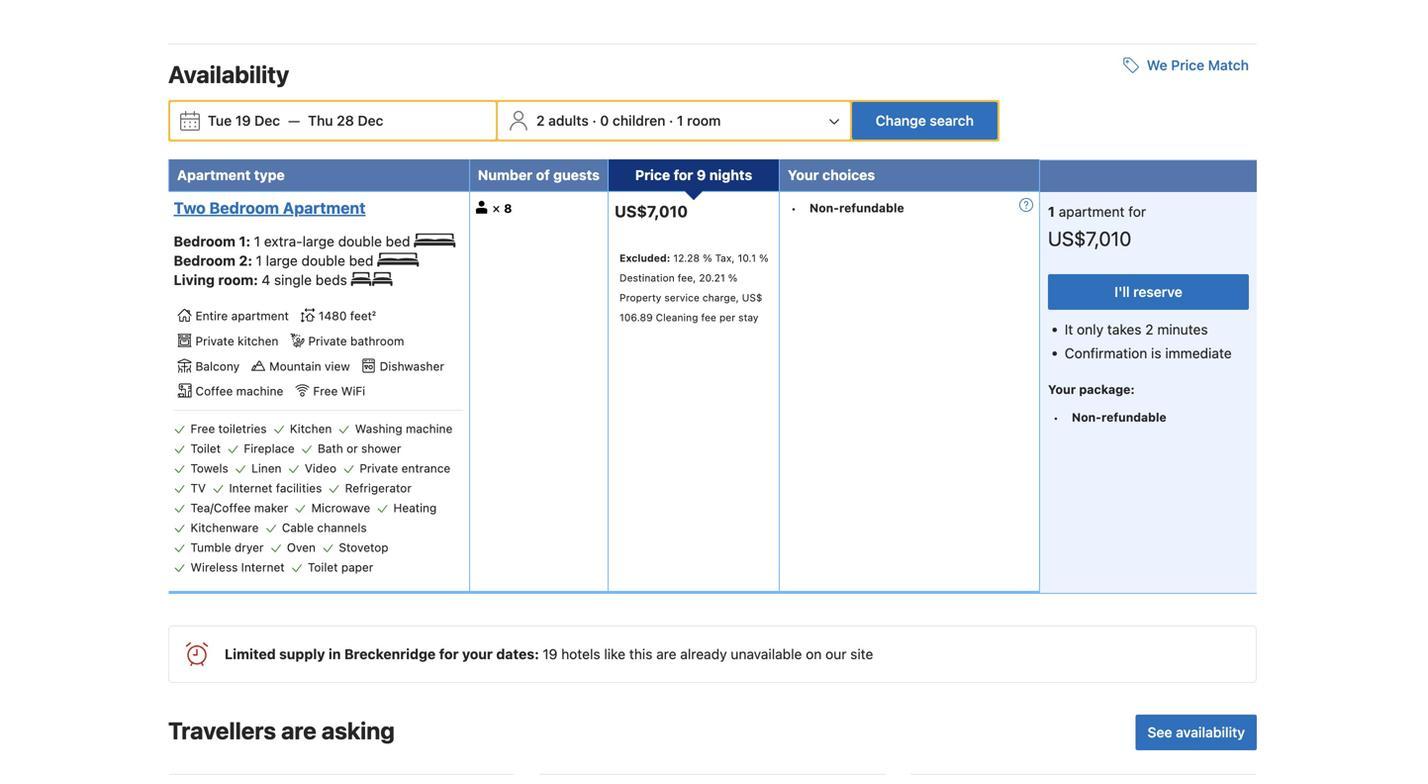 Task type: describe. For each thing, give the bounding box(es) containing it.
search
[[930, 112, 974, 129]]

wireless internet
[[191, 561, 285, 574]]

dishwasher
[[380, 359, 444, 373]]

bedroom 2:
[[174, 253, 256, 269]]

price inside dropdown button
[[1172, 57, 1205, 73]]

per
[[720, 312, 736, 323]]

property
[[620, 292, 662, 304]]

private bathroom
[[308, 334, 404, 348]]

we price match button
[[1116, 47, 1258, 83]]

1 horizontal spatial are
[[657, 646, 677, 663]]

heating
[[394, 501, 437, 515]]

see availability
[[1148, 724, 1246, 741]]

video
[[305, 462, 337, 475]]

—
[[288, 112, 300, 129]]

kitchen
[[290, 422, 332, 436]]

apartment type
[[177, 167, 285, 183]]

channels
[[317, 521, 367, 535]]

it
[[1065, 321, 1074, 338]]

travellers are asking
[[168, 717, 395, 745]]

1 for double
[[254, 233, 260, 249]]

nights
[[710, 167, 753, 183]]

it only takes 2 minutes confirmation is immediate
[[1065, 321, 1232, 361]]

106.89
[[620, 312, 653, 323]]

beds
[[316, 272, 347, 288]]

4 single beds
[[262, 272, 351, 288]]

fee
[[701, 312, 717, 323]]

i'll reserve
[[1115, 284, 1183, 300]]

× 8
[[493, 200, 512, 215]]

see availability button
[[1136, 715, 1258, 751]]

0 horizontal spatial non-refundable
[[810, 201, 905, 215]]

towels
[[191, 462, 228, 475]]

living
[[174, 272, 215, 288]]

of
[[536, 167, 550, 183]]

0 horizontal spatial for
[[439, 646, 459, 663]]

apartment for entire apartment
[[231, 309, 289, 323]]

2 adults · 0 children · 1 room
[[537, 112, 721, 129]]

1 · from the left
[[593, 112, 597, 129]]

toilet paper
[[308, 561, 374, 574]]

entrance
[[402, 462, 451, 475]]

dates:
[[496, 646, 539, 663]]

your for your choices
[[788, 167, 819, 183]]

breckenridge
[[344, 646, 436, 663]]

excluded:
[[620, 252, 671, 264]]

us$
[[742, 292, 763, 304]]

entire
[[196, 309, 228, 323]]

9
[[697, 167, 706, 183]]

service
[[665, 292, 700, 304]]

refrigerator
[[345, 481, 412, 495]]

tue 19 dec — thu 28 dec
[[208, 112, 384, 129]]

1 vertical spatial internet
[[241, 561, 285, 574]]

stay
[[739, 312, 759, 323]]

linen
[[252, 462, 282, 475]]

feet²
[[350, 309, 376, 323]]

0 horizontal spatial bed
[[349, 253, 374, 269]]

2 dec from the left
[[358, 112, 384, 129]]

1 vertical spatial large
[[266, 253, 298, 269]]

hotels
[[562, 646, 601, 663]]

1 vertical spatial are
[[281, 717, 317, 745]]

mountain
[[269, 359, 321, 373]]

change search
[[876, 112, 974, 129]]

0
[[600, 112, 609, 129]]

us$7,010 inside 1 apartment for us$7,010
[[1049, 227, 1132, 250]]

choices
[[823, 167, 876, 183]]

number
[[478, 167, 533, 183]]

entire apartment
[[196, 309, 289, 323]]

0 vertical spatial apartment
[[177, 167, 251, 183]]

2 adults · 0 children · 1 room button
[[500, 102, 848, 140]]

change search button
[[852, 102, 998, 140]]

site
[[851, 646, 874, 663]]

availability
[[1177, 724, 1246, 741]]

2 · from the left
[[669, 112, 674, 129]]

tea/coffee maker
[[191, 501, 288, 515]]

cable
[[282, 521, 314, 535]]

1 horizontal spatial %
[[728, 272, 738, 284]]

×
[[493, 200, 501, 215]]

tv
[[191, 481, 206, 495]]

private for private entrance
[[360, 462, 398, 475]]

2 inside dropdown button
[[537, 112, 545, 129]]

1480 feet²
[[319, 309, 376, 323]]

bedroom
[[209, 198, 279, 217]]

we price match
[[1147, 57, 1250, 73]]

number of guests
[[478, 167, 600, 183]]

toilet for toilet paper
[[308, 561, 338, 574]]

asking
[[322, 717, 395, 745]]

price for 9 nights
[[635, 167, 753, 183]]

tue 19 dec button
[[200, 103, 288, 139]]

1 horizontal spatial large
[[303, 233, 335, 249]]

wifi
[[341, 384, 365, 398]]

fee,
[[678, 272, 696, 284]]

machine for coffee machine
[[236, 384, 284, 398]]

private for private bathroom
[[308, 334, 347, 348]]

adults
[[549, 112, 589, 129]]

1 vertical spatial non-
[[1072, 411, 1102, 425]]

extra-
[[264, 233, 303, 249]]

your package:
[[1049, 382, 1135, 397]]

minutes
[[1158, 321, 1209, 338]]

20.21
[[699, 272, 726, 284]]



Task type: locate. For each thing, give the bounding box(es) containing it.
0 vertical spatial double
[[338, 233, 382, 249]]

availability
[[168, 60, 289, 88]]

• down your package:
[[1054, 411, 1059, 425]]

0 vertical spatial us$7,010
[[615, 202, 688, 221]]

1 horizontal spatial for
[[674, 167, 694, 183]]

price right we
[[1172, 57, 1205, 73]]

19 right tue
[[236, 112, 251, 129]]

0 vertical spatial apartment
[[1059, 203, 1125, 220]]

are right this
[[657, 646, 677, 663]]

toiletries
[[218, 422, 267, 436]]

0 vertical spatial are
[[657, 646, 677, 663]]

2 horizontal spatial for
[[1129, 203, 1147, 220]]

see
[[1148, 724, 1173, 741]]

· left 0
[[593, 112, 597, 129]]

travellers
[[168, 717, 276, 745]]

single
[[274, 272, 312, 288]]

1 right more details on meals and payment options icon
[[1049, 203, 1056, 220]]

refundable down choices on the top right
[[840, 201, 905, 215]]

free left wifi
[[313, 384, 338, 398]]

19 left hotels
[[543, 646, 558, 663]]

1 horizontal spatial refundable
[[1102, 411, 1167, 425]]

us$7,010 up 'excluded:'
[[615, 202, 688, 221]]

2 vertical spatial for
[[439, 646, 459, 663]]

0 horizontal spatial refundable
[[840, 201, 905, 215]]

1 horizontal spatial apartment
[[283, 198, 366, 217]]

machine up toiletries
[[236, 384, 284, 398]]

or
[[347, 442, 358, 456]]

view
[[325, 359, 350, 373]]

refundable down the package:
[[1102, 411, 1167, 425]]

0 vertical spatial toilet
[[191, 442, 221, 456]]

0 horizontal spatial •
[[791, 201, 797, 215]]

0 vertical spatial non-refundable
[[810, 201, 905, 215]]

your choices
[[788, 167, 876, 183]]

only
[[1077, 321, 1104, 338]]

large up "1 large double bed"
[[303, 233, 335, 249]]

1 vertical spatial us$7,010
[[1049, 227, 1132, 250]]

large down the extra-
[[266, 253, 298, 269]]

1 horizontal spatial apartment
[[1059, 203, 1125, 220]]

2 left adults
[[537, 112, 545, 129]]

apartment up 1 extra-large double bed
[[283, 198, 366, 217]]

1 horizontal spatial ·
[[669, 112, 674, 129]]

non-refundable down the package:
[[1072, 411, 1167, 425]]

• down the your choices at the right
[[791, 201, 797, 215]]

confirmation
[[1065, 345, 1148, 361]]

internet up the tea/coffee maker
[[229, 481, 273, 495]]

free wifi
[[313, 384, 365, 398]]

we
[[1147, 57, 1168, 73]]

charge,
[[703, 292, 739, 304]]

1 horizontal spatial 19
[[543, 646, 558, 663]]

1 up the 4
[[256, 253, 262, 269]]

private kitchen
[[196, 334, 279, 348]]

1 vertical spatial for
[[1129, 203, 1147, 220]]

bath or shower
[[318, 442, 401, 456]]

1
[[677, 112, 684, 129], [1049, 203, 1056, 220], [254, 233, 260, 249], [256, 253, 262, 269]]

0 vertical spatial internet
[[229, 481, 273, 495]]

refundable
[[840, 201, 905, 215], [1102, 411, 1167, 425]]

4
[[262, 272, 270, 288]]

1 vertical spatial toilet
[[308, 561, 338, 574]]

private down 1480
[[308, 334, 347, 348]]

toilet up towels
[[191, 442, 221, 456]]

0 vertical spatial non-
[[810, 201, 840, 215]]

occupancy image
[[476, 201, 489, 214]]

coffee machine
[[196, 384, 284, 398]]

price left 9
[[635, 167, 671, 183]]

1 vertical spatial apartment
[[283, 198, 366, 217]]

0 horizontal spatial dec
[[255, 112, 280, 129]]

0 horizontal spatial ·
[[593, 112, 597, 129]]

mountain view
[[269, 359, 350, 373]]

1 dec from the left
[[255, 112, 280, 129]]

0 horizontal spatial 19
[[236, 112, 251, 129]]

1 vertical spatial your
[[1049, 382, 1076, 397]]

shower
[[361, 442, 401, 456]]

1 inside 1 apartment for us$7,010
[[1049, 203, 1056, 220]]

coffee
[[196, 384, 233, 398]]

1 horizontal spatial price
[[1172, 57, 1205, 73]]

0 vertical spatial price
[[1172, 57, 1205, 73]]

0 horizontal spatial machine
[[236, 384, 284, 398]]

dec left —
[[255, 112, 280, 129]]

apartment up kitchen
[[231, 309, 289, 323]]

0 vertical spatial refundable
[[840, 201, 905, 215]]

apartment for 1 apartment for us$7,010
[[1059, 203, 1125, 220]]

1 horizontal spatial your
[[1049, 382, 1076, 397]]

private entrance
[[360, 462, 451, 475]]

your for your package:
[[1049, 382, 1076, 397]]

wireless
[[191, 561, 238, 574]]

cleaning
[[656, 312, 699, 323]]

tue
[[208, 112, 232, 129]]

private up refrigerator
[[360, 462, 398, 475]]

0 horizontal spatial %
[[703, 252, 713, 264]]

match
[[1209, 57, 1250, 73]]

are left "asking" at the bottom left of page
[[281, 717, 317, 745]]

tax,
[[715, 252, 735, 264]]

free down 'coffee'
[[191, 422, 215, 436]]

type
[[254, 167, 285, 183]]

1 horizontal spatial us$7,010
[[1049, 227, 1132, 250]]

0 vertical spatial for
[[674, 167, 694, 183]]

1 horizontal spatial private
[[308, 334, 347, 348]]

8
[[504, 201, 512, 215]]

12.28 % tax, 10.1 % destination fee, 20.21 % property service charge, us$ 106.89 cleaning fee per stay
[[620, 252, 769, 323]]

double up beds in the top left of the page
[[302, 253, 345, 269]]

0 vertical spatial 19
[[236, 112, 251, 129]]

more details on meals and payment options image
[[1020, 198, 1034, 212]]

for left your
[[439, 646, 459, 663]]

0 horizontal spatial price
[[635, 167, 671, 183]]

machine up entrance
[[406, 422, 453, 436]]

bed down two bedroom apartment link
[[386, 233, 410, 249]]

1 horizontal spatial machine
[[406, 422, 453, 436]]

oven
[[287, 541, 316, 555]]

apartment up two
[[177, 167, 251, 183]]

for left 9
[[674, 167, 694, 183]]

guests
[[554, 167, 600, 183]]

1 vertical spatial double
[[302, 253, 345, 269]]

for up i'll reserve
[[1129, 203, 1147, 220]]

thu 28 dec button
[[300, 103, 392, 139]]

1 inside dropdown button
[[677, 112, 684, 129]]

bath
[[318, 442, 343, 456]]

toilet
[[191, 442, 221, 456], [308, 561, 338, 574]]

already
[[681, 646, 727, 663]]

your left the package:
[[1049, 382, 1076, 397]]

unavailable
[[731, 646, 802, 663]]

1 for bed
[[256, 253, 262, 269]]

dec right 28
[[358, 112, 384, 129]]

10.1
[[738, 252, 757, 264]]

1 large double bed
[[256, 253, 377, 269]]

% right 10.1
[[760, 252, 769, 264]]

private for private kitchen
[[196, 334, 234, 348]]

destination
[[620, 272, 675, 284]]

internet down dryer
[[241, 561, 285, 574]]

0 vertical spatial bed
[[386, 233, 410, 249]]

0 vertical spatial large
[[303, 233, 335, 249]]

free for free wifi
[[313, 384, 338, 398]]

non- down your package:
[[1072, 411, 1102, 425]]

2 inside it only takes 2 minutes confirmation is immediate
[[1146, 321, 1154, 338]]

2 up is
[[1146, 321, 1154, 338]]

room
[[687, 112, 721, 129]]

1 left the extra-
[[254, 233, 260, 249]]

your
[[462, 646, 493, 663]]

stovetop
[[339, 541, 389, 555]]

1 horizontal spatial •
[[1054, 411, 1059, 425]]

0 horizontal spatial 2
[[537, 112, 545, 129]]

1 vertical spatial •
[[1054, 411, 1059, 425]]

thu
[[308, 112, 333, 129]]

% right 20.21
[[728, 272, 738, 284]]

0 horizontal spatial non-
[[810, 201, 840, 215]]

us$7,010 up i'll reserve
[[1049, 227, 1132, 250]]

machine for washing machine
[[406, 422, 453, 436]]

1 horizontal spatial non-refundable
[[1072, 411, 1167, 425]]

takes
[[1108, 321, 1142, 338]]

0 vertical spatial machine
[[236, 384, 284, 398]]

1 vertical spatial 2
[[1146, 321, 1154, 338]]

internet
[[229, 481, 273, 495], [241, 561, 285, 574]]

1 vertical spatial machine
[[406, 422, 453, 436]]

0 horizontal spatial your
[[788, 167, 819, 183]]

free toiletries
[[191, 422, 267, 436]]

0 horizontal spatial private
[[196, 334, 234, 348]]

1 vertical spatial 19
[[543, 646, 558, 663]]

tea/coffee
[[191, 501, 251, 515]]

1 extra-large double bed
[[254, 233, 414, 249]]

1 vertical spatial non-refundable
[[1072, 411, 1167, 425]]

like
[[604, 646, 626, 663]]

free for free toiletries
[[191, 422, 215, 436]]

dec
[[255, 112, 280, 129], [358, 112, 384, 129]]

0 horizontal spatial apartment
[[177, 167, 251, 183]]

0 horizontal spatial us$7,010
[[615, 202, 688, 221]]

apartment inside 1 apartment for us$7,010
[[1059, 203, 1125, 220]]

0 horizontal spatial free
[[191, 422, 215, 436]]

maker
[[254, 501, 288, 515]]

room:
[[218, 272, 258, 288]]

1 horizontal spatial non-
[[1072, 411, 1102, 425]]

internet facilities
[[229, 481, 322, 495]]

2 horizontal spatial %
[[760, 252, 769, 264]]

1 horizontal spatial toilet
[[308, 561, 338, 574]]

bedroom 1:
[[174, 233, 254, 249]]

non-refundable down choices on the top right
[[810, 201, 905, 215]]

1 horizontal spatial free
[[313, 384, 338, 398]]

0 horizontal spatial are
[[281, 717, 317, 745]]

· right children
[[669, 112, 674, 129]]

toilet down oven
[[308, 561, 338, 574]]

toilet for toilet
[[191, 442, 221, 456]]

fireplace
[[244, 442, 295, 456]]

1 vertical spatial refundable
[[1102, 411, 1167, 425]]

0 horizontal spatial large
[[266, 253, 298, 269]]

apartment right more details on meals and payment options icon
[[1059, 203, 1125, 220]]

% left tax,
[[703, 252, 713, 264]]

for inside 1 apartment for us$7,010
[[1129, 203, 1147, 220]]

1 vertical spatial apartment
[[231, 309, 289, 323]]

0 horizontal spatial apartment
[[231, 309, 289, 323]]

1 for us$7,010
[[1049, 203, 1056, 220]]

1 horizontal spatial 2
[[1146, 321, 1154, 338]]

bed down 1 extra-large double bed
[[349, 253, 374, 269]]

limited supply in breckenridge for your dates: 19 hotels like this are already unavailable on our site
[[225, 646, 874, 663]]

2 horizontal spatial private
[[360, 462, 398, 475]]

1 vertical spatial price
[[635, 167, 671, 183]]

washing
[[355, 422, 403, 436]]

non-
[[810, 201, 840, 215], [1072, 411, 1102, 425]]

your
[[788, 167, 819, 183], [1049, 382, 1076, 397]]

tumble dryer
[[191, 541, 264, 555]]

1 horizontal spatial dec
[[358, 112, 384, 129]]

kitchenware
[[191, 521, 259, 535]]

your left choices on the top right
[[788, 167, 819, 183]]

0 vertical spatial your
[[788, 167, 819, 183]]

private up the balcony
[[196, 334, 234, 348]]

microwave
[[312, 501, 371, 515]]

0 vertical spatial free
[[313, 384, 338, 398]]

1 horizontal spatial bed
[[386, 233, 410, 249]]

washing machine
[[355, 422, 453, 436]]

us$7,010
[[615, 202, 688, 221], [1049, 227, 1132, 250]]

double up "1 large double bed"
[[338, 233, 382, 249]]

1 vertical spatial free
[[191, 422, 215, 436]]

0 vertical spatial 2
[[537, 112, 545, 129]]

1 vertical spatial bed
[[349, 253, 374, 269]]

19
[[236, 112, 251, 129], [543, 646, 558, 663]]

0 horizontal spatial toilet
[[191, 442, 221, 456]]

1 left room on the top of page
[[677, 112, 684, 129]]

0 vertical spatial •
[[791, 201, 797, 215]]

facilities
[[276, 481, 322, 495]]

non- down the your choices at the right
[[810, 201, 840, 215]]



Task type: vqa. For each thing, say whether or not it's contained in the screenshot.
Entire apartment
yes



